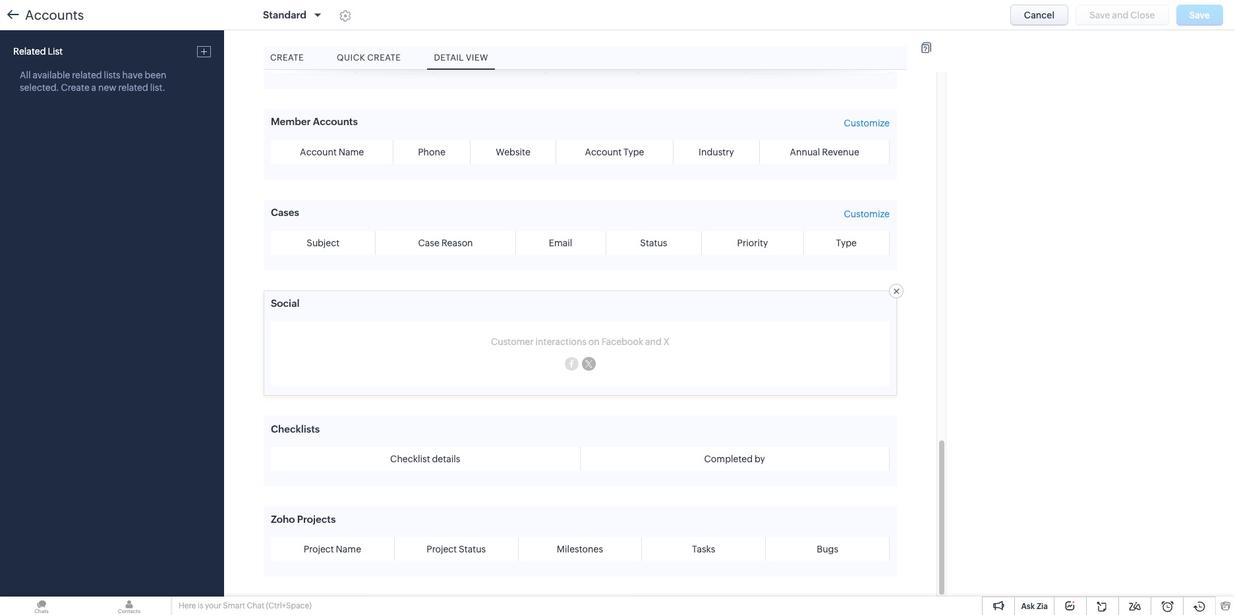 Task type: describe. For each thing, give the bounding box(es) containing it.
on
[[589, 337, 600, 348]]

ask
[[1022, 603, 1035, 612]]

here
[[179, 602, 196, 611]]

ask zia
[[1022, 603, 1048, 612]]

cases
[[271, 207, 299, 219]]

related
[[13, 46, 46, 57]]

is
[[198, 602, 203, 611]]

completed by
[[705, 454, 765, 465]]

0 horizontal spatial status
[[459, 545, 486, 555]]

list
[[48, 46, 63, 57]]

industry
[[699, 147, 734, 158]]

reason
[[442, 238, 473, 249]]

2 create from the left
[[367, 53, 401, 63]]

interactions
[[536, 337, 587, 348]]

0 horizontal spatial accounts
[[25, 7, 84, 22]]

revenue
[[822, 147, 860, 158]]

email
[[549, 238, 573, 249]]

create link
[[264, 46, 311, 69]]

detail
[[434, 53, 464, 63]]

chats image
[[0, 597, 83, 616]]

detail view
[[434, 53, 489, 63]]

zia
[[1037, 603, 1048, 612]]

milestones
[[557, 545, 603, 555]]

list
[[150, 82, 162, 93]]

view
[[466, 53, 489, 63]]

1 vertical spatial accounts
[[313, 116, 358, 128]]

customize link for member accounts
[[844, 118, 890, 129]]

project for project status
[[427, 545, 457, 555]]

related inside the all available related lists have been selected. create a
[[72, 70, 102, 80]]

bugs
[[817, 545, 839, 555]]

0 horizontal spatial type
[[624, 147, 645, 158]]

customize for cases
[[844, 209, 890, 220]]

name for account name
[[339, 147, 364, 158]]

phone
[[418, 147, 446, 158]]

account for account type
[[585, 147, 622, 158]]

a
[[91, 82, 96, 93]]

projects
[[297, 514, 336, 526]]

lists
[[104, 70, 120, 80]]

0 vertical spatial status
[[640, 238, 668, 249]]

all available related lists have been selected. create a
[[20, 70, 166, 93]]

smart
[[223, 602, 245, 611]]

case reason
[[418, 238, 473, 249]]

quick create link
[[330, 46, 408, 69]]

account type
[[585, 147, 645, 158]]

website
[[496, 147, 531, 158]]

customize for member accounts
[[844, 118, 890, 129]]

project name
[[304, 545, 361, 555]]

annual
[[790, 147, 821, 158]]

account for account name
[[300, 147, 337, 158]]

priority
[[738, 238, 768, 249]]

customer interactions on facebook and x
[[491, 337, 670, 348]]



Task type: vqa. For each thing, say whether or not it's contained in the screenshot.
bottom Customize link
yes



Task type: locate. For each thing, give the bounding box(es) containing it.
(ctrl+space)
[[266, 602, 312, 611]]

1 horizontal spatial accounts
[[313, 116, 358, 128]]

1 horizontal spatial account
[[585, 147, 622, 158]]

1 account from the left
[[300, 147, 337, 158]]

been
[[145, 70, 166, 80]]

1 project from the left
[[304, 545, 334, 555]]

name
[[339, 147, 364, 158], [336, 545, 361, 555]]

quick
[[337, 53, 365, 63]]

quick create
[[337, 53, 401, 63]]

have
[[122, 70, 143, 80]]

detail view link
[[428, 46, 495, 69]]

2 customize from the top
[[844, 209, 890, 220]]

member
[[271, 116, 311, 128]]

0 horizontal spatial project
[[304, 545, 334, 555]]

and
[[646, 337, 662, 348]]

completed
[[705, 454, 753, 465]]

1 vertical spatial customize
[[844, 209, 890, 220]]

related up a
[[72, 70, 102, 80]]

0 vertical spatial type
[[624, 147, 645, 158]]

zoho projects
[[271, 514, 336, 526]]

checklists
[[271, 424, 320, 435]]

project status
[[427, 545, 486, 555]]

new
[[98, 82, 116, 93]]

related list
[[13, 46, 63, 57]]

1 horizontal spatial create
[[367, 53, 401, 63]]

status
[[640, 238, 668, 249], [459, 545, 486, 555]]

0 vertical spatial customize link
[[844, 118, 890, 129]]

create down standard
[[270, 53, 304, 63]]

1 customize from the top
[[844, 118, 890, 129]]

customize link
[[844, 118, 890, 129], [844, 209, 890, 220]]

customize link for cases
[[844, 209, 890, 220]]

0 vertical spatial related
[[72, 70, 102, 80]]

by
[[755, 454, 765, 465]]

2 project from the left
[[427, 545, 457, 555]]

0 vertical spatial accounts
[[25, 7, 84, 22]]

your
[[205, 602, 222, 611]]

account name
[[300, 147, 364, 158]]

0 vertical spatial name
[[339, 147, 364, 158]]

1 vertical spatial customize link
[[844, 209, 890, 220]]

x
[[664, 337, 670, 348]]

1 vertical spatial related
[[118, 82, 148, 93]]

None button
[[1011, 5, 1069, 26]]

1 horizontal spatial type
[[836, 238, 857, 249]]

member accounts
[[271, 116, 358, 128]]

project for project name
[[304, 545, 334, 555]]

contacts image
[[88, 597, 171, 616]]

zoho
[[271, 514, 295, 526]]

here is your smart chat (ctrl+space)
[[179, 602, 312, 611]]

.
[[162, 82, 165, 93]]

0 vertical spatial customize
[[844, 118, 890, 129]]

type
[[624, 147, 645, 158], [836, 238, 857, 249]]

2 customize link from the top
[[844, 209, 890, 220]]

1 horizontal spatial status
[[640, 238, 668, 249]]

create
[[270, 53, 304, 63], [367, 53, 401, 63]]

related down have
[[118, 82, 148, 93]]

new related list .
[[98, 82, 165, 93]]

available
[[33, 70, 70, 80]]

checklist
[[390, 454, 430, 465]]

1 horizontal spatial related
[[118, 82, 148, 93]]

related
[[72, 70, 102, 80], [118, 82, 148, 93]]

subject
[[307, 238, 340, 249]]

1 customize link from the top
[[844, 118, 890, 129]]

create right quick
[[367, 53, 401, 63]]

0 horizontal spatial create
[[270, 53, 304, 63]]

chat
[[247, 602, 264, 611]]

accounts up list
[[25, 7, 84, 22]]

case
[[418, 238, 440, 249]]

name for project name
[[336, 545, 361, 555]]

selected. create
[[20, 82, 90, 93]]

facebook
[[602, 337, 644, 348]]

project
[[304, 545, 334, 555], [427, 545, 457, 555]]

0 horizontal spatial related
[[72, 70, 102, 80]]

tasks
[[692, 545, 716, 555]]

1 horizontal spatial project
[[427, 545, 457, 555]]

account
[[300, 147, 337, 158], [585, 147, 622, 158]]

1 vertical spatial status
[[459, 545, 486, 555]]

1 vertical spatial type
[[836, 238, 857, 249]]

customer
[[491, 337, 534, 348]]

2 account from the left
[[585, 147, 622, 158]]

customize
[[844, 118, 890, 129], [844, 209, 890, 220]]

all
[[20, 70, 31, 80]]

1 create from the left
[[270, 53, 304, 63]]

social
[[271, 298, 300, 309]]

accounts
[[25, 7, 84, 22], [313, 116, 358, 128]]

annual revenue
[[790, 147, 860, 158]]

1 vertical spatial name
[[336, 545, 361, 555]]

details
[[432, 454, 460, 465]]

standard
[[263, 9, 307, 20]]

accounts up account name
[[313, 116, 358, 128]]

0 horizontal spatial account
[[300, 147, 337, 158]]

checklist details
[[390, 454, 460, 465]]



